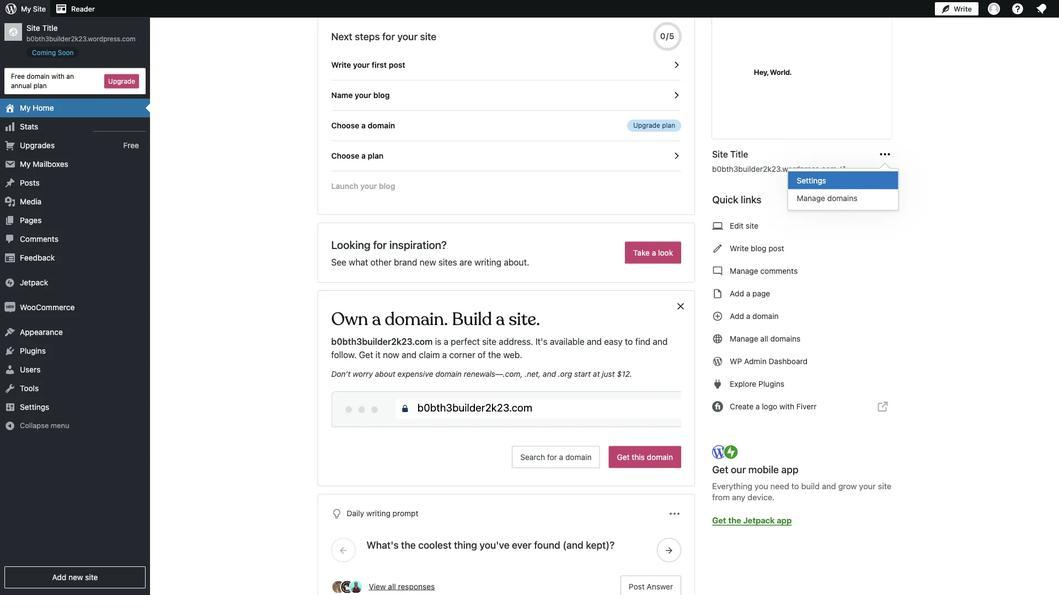 Task type: describe. For each thing, give the bounding box(es) containing it.
name your blog
[[331, 91, 390, 100]]

.org
[[558, 370, 572, 379]]

our
[[731, 464, 746, 476]]

are
[[459, 257, 472, 268]]

site title
[[712, 149, 748, 160]]

media link
[[0, 193, 150, 211]]

renewals—.com,
[[464, 370, 523, 379]]

mailboxes
[[33, 160, 68, 169]]

everything you need to build and grow your site from any device.
[[712, 482, 892, 502]]

1 horizontal spatial new
[[420, 257, 436, 268]]

choose a domain
[[331, 121, 395, 130]]

app
[[777, 516, 792, 525]]

add for add a page
[[730, 289, 744, 298]]

the for get the jetpack app
[[728, 516, 741, 525]]

1 vertical spatial writing
[[366, 509, 390, 519]]

show previous prompt image
[[338, 546, 348, 556]]

settings inside menu
[[797, 176, 826, 185]]

looking
[[331, 238, 371, 251]]

a right "search" on the bottom of the page
[[559, 453, 563, 462]]

posts link
[[0, 174, 150, 193]]

1 vertical spatial settings link
[[0, 398, 150, 417]]

coolest
[[418, 540, 452, 552]]

tooltip containing settings
[[782, 163, 899, 211]]

0 horizontal spatial domains
[[770, 335, 801, 344]]

site for site title b0bth3builder2k23.wordpress.com
[[26, 23, 40, 33]]

write for write blog post
[[730, 244, 749, 253]]

0 horizontal spatial edit site
[[730, 221, 758, 231]]

edit site inside button
[[788, 70, 816, 79]]

see
[[331, 257, 346, 268]]

title for site title b0bth3builder2k23.wordpress.com
[[42, 23, 58, 33]]

what's the coolest thing you've ever found (and kept)?
[[367, 540, 615, 552]]

manage domains link
[[788, 189, 898, 207]]

write your first post
[[331, 60, 405, 70]]

laptop image
[[712, 220, 723, 233]]

found
[[534, 540, 560, 552]]

my home link
[[0, 99, 150, 118]]

post answer
[[629, 583, 673, 592]]

answer
[[647, 583, 673, 592]]

explore plugins
[[730, 380, 784, 389]]

users
[[20, 365, 41, 375]]

0 horizontal spatial edit
[[730, 221, 744, 231]]

my site link
[[0, 0, 50, 18]]

is a perfect site address. it's available and easy to find and follow. get it now and claim a corner of the web.
[[331, 337, 668, 360]]

woocommerce
[[20, 303, 75, 312]]

1 vertical spatial jetpack
[[743, 516, 775, 525]]

task enabled image for write your first post
[[671, 60, 681, 70]]

my for my site
[[21, 5, 31, 13]]

task enabled image for choose a plan
[[671, 151, 681, 161]]

title for site title
[[730, 149, 748, 160]]

name
[[331, 91, 353, 100]]

site inside the everything you need to build and grow your site from any device.
[[878, 482, 892, 491]]

you
[[755, 482, 768, 491]]

get inside is a perfect site address. it's available and easy to find and follow. get it now and claim a corner of the web.
[[359, 350, 373, 360]]

don't worry about expensive domain renewals—.com, .net, and .org start at just $12.
[[331, 370, 632, 379]]

web.
[[503, 350, 522, 360]]

home
[[33, 103, 54, 113]]

add for add new site
[[52, 573, 66, 583]]

stats
[[20, 122, 38, 131]]

2 edit site link from the top
[[712, 215, 901, 237]]

choose for choose a plan
[[331, 151, 359, 161]]

follow.
[[331, 350, 357, 360]]

write blog post link
[[712, 238, 901, 260]]

need
[[770, 482, 789, 491]]

what
[[349, 257, 368, 268]]

your inside the everything you need to build and grow your site from any device.
[[859, 482, 876, 491]]

first
[[372, 60, 387, 70]]

page
[[752, 289, 770, 298]]

the for what's the coolest thing you've ever found (and kept)?
[[401, 540, 416, 552]]

0
[[660, 31, 666, 41]]

get our mobile app
[[712, 464, 799, 476]]

get for get this domain
[[617, 453, 630, 462]]

domain inside add a domain link
[[752, 312, 779, 321]]

with inside the "free domain with an annual plan"
[[51, 73, 64, 80]]

get for get our mobile app
[[712, 464, 728, 476]]

manage comments
[[730, 267, 798, 276]]

brand
[[394, 257, 417, 268]]

for for looking
[[373, 238, 387, 251]]

your left first
[[353, 60, 370, 70]]

and right now
[[402, 350, 417, 360]]

toggle menu image
[[668, 508, 681, 521]]

stats link
[[0, 118, 150, 136]]

other
[[370, 257, 392, 268]]

add a page link
[[712, 283, 901, 305]]

edit site button
[[779, 63, 825, 85]]

collapse menu
[[20, 422, 69, 430]]

steps
[[355, 30, 380, 42]]

all for view
[[388, 583, 396, 592]]

look
[[658, 248, 673, 257]]

$12.
[[617, 370, 632, 379]]

easy
[[604, 337, 623, 347]]

all for manage
[[760, 335, 768, 344]]

everything
[[712, 482, 752, 491]]

create a logo with fiverr
[[730, 402, 817, 412]]

img image for woocommerce
[[4, 302, 15, 313]]

0 horizontal spatial b0bth3builder2k23.wordpress.com
[[26, 35, 136, 43]]

add for add a domain
[[730, 312, 744, 321]]

manage comments link
[[712, 260, 901, 282]]

take
[[633, 248, 650, 257]]

an
[[66, 73, 74, 80]]

about
[[375, 370, 395, 379]]

get the jetpack app
[[712, 516, 792, 525]]

reader link
[[50, 0, 99, 18]]

tools
[[20, 384, 39, 393]]

1 vertical spatial plugins
[[759, 380, 784, 389]]

add a page
[[730, 289, 770, 298]]

available
[[550, 337, 585, 347]]

corner
[[449, 350, 475, 360]]

3 answered users image from the left
[[349, 581, 363, 595]]

just
[[602, 370, 615, 379]]

the inside is a perfect site address. it's available and easy to find and follow. get it now and claim a corner of the web.
[[488, 350, 501, 360]]

mode_comment image
[[712, 265, 723, 278]]

site inside button
[[803, 70, 816, 79]]

your right steps
[[397, 30, 418, 42]]

1 horizontal spatial with
[[779, 402, 794, 412]]

start
[[574, 370, 591, 379]]

site inside is a perfect site address. it's available and easy to find and follow. get it now and claim a corner of the web.
[[482, 337, 497, 347]]

and left easy in the bottom right of the page
[[587, 337, 602, 347]]

upgrades
[[20, 141, 55, 150]]

feedback
[[20, 254, 55, 263]]

address.
[[499, 337, 533, 347]]

0 horizontal spatial jetpack
[[20, 278, 48, 287]]

site for site title
[[712, 149, 728, 160]]

write your first post link
[[331, 50, 681, 81]]

daily
[[347, 509, 364, 519]]

worry
[[353, 370, 373, 379]]

free for free domain with an annual plan
[[11, 73, 25, 80]]

1 answered users image from the left
[[331, 581, 346, 595]]

wp
[[730, 357, 742, 366]]

jetpack link
[[0, 274, 150, 292]]

and left .org
[[543, 370, 556, 379]]

manage for manage all domains
[[730, 335, 758, 344]]

build
[[801, 482, 820, 491]]



Task type: locate. For each thing, give the bounding box(es) containing it.
write for write
[[954, 5, 972, 13]]

site inside site title b0bth3builder2k23.wordpress.com
[[26, 23, 40, 33]]

/
[[666, 31, 669, 41]]

progress bar containing 0
[[653, 22, 682, 51]]

post
[[389, 60, 405, 70], [769, 244, 784, 253]]

0 horizontal spatial settings link
[[0, 398, 150, 417]]

1 horizontal spatial post
[[769, 244, 784, 253]]

1 horizontal spatial to
[[791, 482, 799, 491]]

upgrade for upgrade plan
[[633, 122, 660, 129]]

upgrade button
[[104, 74, 139, 88]]

show next prompt image
[[664, 546, 674, 556]]

0 vertical spatial for
[[382, 30, 395, 42]]

get
[[359, 350, 373, 360], [617, 453, 630, 462], [712, 464, 728, 476], [712, 516, 726, 525]]

2 vertical spatial manage
[[730, 335, 758, 344]]

1 vertical spatial my
[[20, 103, 31, 113]]

manage all domains
[[730, 335, 801, 344]]

manage for manage comments
[[730, 267, 758, 276]]

claim
[[419, 350, 440, 360]]

0 vertical spatial title
[[42, 23, 58, 33]]

domain down the 'name your blog'
[[368, 121, 395, 130]]

0 vertical spatial with
[[51, 73, 64, 80]]

blog inside "launchpad checklist" "element"
[[373, 91, 390, 100]]

1 horizontal spatial settings
[[797, 176, 826, 185]]

2 vertical spatial for
[[547, 453, 557, 462]]

jetpack down the feedback at the top left
[[20, 278, 48, 287]]

create a logo with fiverr link
[[712, 396, 901, 418]]

img image for jetpack
[[4, 278, 15, 289]]

0 vertical spatial site
[[33, 5, 46, 13]]

the down the from
[[728, 516, 741, 525]]

0 horizontal spatial to
[[625, 337, 633, 347]]

write down next
[[331, 60, 351, 70]]

0 horizontal spatial settings
[[20, 403, 49, 412]]

choose
[[331, 121, 359, 130], [331, 151, 359, 161]]

your right name
[[355, 91, 371, 100]]

0 vertical spatial edit site
[[788, 70, 816, 79]]

0 vertical spatial edit
[[788, 70, 801, 79]]

manage all domains link
[[712, 328, 901, 350]]

1 vertical spatial site
[[26, 23, 40, 33]]

manage for manage domains
[[797, 194, 825, 203]]

my for my mailboxes
[[20, 160, 31, 169]]

manage up add a page
[[730, 267, 758, 276]]

my for my home
[[20, 103, 31, 113]]

users link
[[0, 361, 150, 380]]

manage up wp
[[730, 335, 758, 344]]

for right steps
[[382, 30, 395, 42]]

a for is a perfect site address. it's available and easy to find and follow. get it now and claim a corner of the web.
[[444, 337, 448, 347]]

to inside is a perfect site address. it's available and easy to find and follow. get it now and claim a corner of the web.
[[625, 337, 633, 347]]

a for add a domain
[[746, 312, 750, 321]]

jetpack down any device. on the right of the page
[[743, 516, 775, 525]]

title up "coming soon"
[[42, 23, 58, 33]]

task enabled image inside choose a plan link
[[671, 151, 681, 161]]

domains inside 'link'
[[827, 194, 857, 203]]

free
[[11, 73, 25, 80], [123, 141, 139, 150]]

all inside manage all domains link
[[760, 335, 768, 344]]

0 vertical spatial the
[[488, 350, 501, 360]]

domain down the corner
[[435, 370, 462, 379]]

take a look
[[633, 248, 673, 257]]

post inside "launchpad checklist" "element"
[[389, 60, 405, 70]]

2 horizontal spatial write
[[954, 5, 972, 13]]

reader
[[71, 5, 95, 13]]

next steps for your site
[[331, 30, 436, 42]]

free for free
[[123, 141, 139, 150]]

0 vertical spatial plugins
[[20, 347, 46, 356]]

all right view
[[388, 583, 396, 592]]

and right build
[[822, 482, 836, 491]]

writing right the are
[[474, 257, 502, 268]]

post up comments
[[769, 244, 784, 253]]

1 img image from the top
[[4, 278, 15, 289]]

1 vertical spatial settings
[[20, 403, 49, 412]]

you've
[[480, 540, 510, 552]]

manage down b0bth3builder2k23.wordpress.com link
[[797, 194, 825, 203]]

1 horizontal spatial domains
[[827, 194, 857, 203]]

coming
[[32, 49, 56, 56]]

1 horizontal spatial settings link
[[788, 172, 898, 189]]

at
[[593, 370, 600, 379]]

upgrade
[[108, 77, 135, 85], [633, 122, 660, 129]]

1 vertical spatial edit site link
[[712, 215, 901, 237]]

1 vertical spatial blog
[[751, 244, 766, 253]]

get this domain
[[617, 453, 673, 462]]

2 vertical spatial add
[[52, 573, 66, 583]]

my up the posts
[[20, 160, 31, 169]]

img image inside woocommerce link
[[4, 302, 15, 313]]

with
[[51, 73, 64, 80], [779, 402, 794, 412]]

to left build
[[791, 482, 799, 491]]

1 vertical spatial with
[[779, 402, 794, 412]]

tooltip
[[782, 163, 899, 211]]

menu containing settings
[[788, 169, 898, 210]]

menu
[[788, 169, 898, 210]]

search for a domain
[[520, 453, 592, 462]]

0 vertical spatial edit site link
[[712, 9, 892, 139]]

get left it
[[359, 350, 373, 360]]

domain inside search for a domain link
[[565, 453, 592, 462]]

wp admin dashboard
[[730, 357, 808, 366]]

1 vertical spatial add
[[730, 312, 744, 321]]

1 vertical spatial free
[[123, 141, 139, 150]]

comments
[[20, 235, 58, 244]]

0 horizontal spatial all
[[388, 583, 396, 592]]

0 vertical spatial add
[[730, 289, 744, 298]]

write left my profile image
[[954, 5, 972, 13]]

3 task enabled image from the top
[[671, 151, 681, 161]]

choose a plan
[[331, 151, 384, 161]]

answered users image
[[331, 581, 346, 595], [340, 581, 354, 595], [349, 581, 363, 595]]

to inside the everything you need to build and grow your site from any device.
[[791, 482, 799, 491]]

0 vertical spatial free
[[11, 73, 25, 80]]

free inside the "free domain with an annual plan"
[[11, 73, 25, 80]]

a for choose a plan
[[361, 151, 366, 161]]

a left page
[[746, 289, 750, 298]]

1 horizontal spatial writing
[[474, 257, 502, 268]]

0 vertical spatial plan
[[662, 122, 675, 129]]

site
[[33, 5, 46, 13], [26, 23, 40, 33], [712, 149, 728, 160]]

img image
[[4, 278, 15, 289], [4, 302, 15, 313]]

a for create a logo with fiverr
[[756, 402, 760, 412]]

explore plugins link
[[712, 373, 901, 396]]

title inside site title b0bth3builder2k23.wordpress.com
[[42, 23, 58, 33]]

a for take a look
[[652, 248, 656, 257]]

choose down choose a domain
[[331, 151, 359, 161]]

edit site
[[788, 70, 816, 79], [730, 221, 758, 231]]

plugins link
[[0, 342, 150, 361]]

settings up manage domains
[[797, 176, 826, 185]]

insert_drive_file image
[[712, 287, 723, 301]]

a right claim
[[442, 350, 447, 360]]

domain
[[27, 73, 50, 80], [368, 121, 395, 130], [752, 312, 779, 321], [435, 370, 462, 379], [565, 453, 592, 462], [647, 453, 673, 462]]

0 vertical spatial img image
[[4, 278, 15, 289]]

upgrade inside "launchpad checklist" "element"
[[633, 122, 660, 129]]

for for search
[[547, 453, 557, 462]]

settings up collapse on the bottom left of page
[[20, 403, 49, 412]]

site down my site
[[26, 23, 40, 33]]

1 horizontal spatial plan
[[662, 122, 675, 129]]

0 vertical spatial domains
[[827, 194, 857, 203]]

1 horizontal spatial blog
[[751, 244, 766, 253]]

grow
[[838, 482, 857, 491]]

upgrade inside button
[[108, 77, 135, 85]]

it's
[[536, 337, 548, 347]]

is
[[435, 337, 441, 347]]

2 img image from the top
[[4, 302, 15, 313]]

all inside "view all responses" link
[[388, 583, 396, 592]]

my home
[[20, 103, 54, 113]]

b0bth3builder2k23.wordpress.com up soon
[[26, 35, 136, 43]]

1 vertical spatial for
[[373, 238, 387, 251]]

0 horizontal spatial title
[[42, 23, 58, 33]]

task enabled image down 5
[[671, 60, 681, 70]]

settings
[[797, 176, 826, 185], [20, 403, 49, 412]]

1 vertical spatial upgrade
[[633, 122, 660, 129]]

0 horizontal spatial free
[[11, 73, 25, 80]]

0 vertical spatial to
[[625, 337, 633, 347]]

1 horizontal spatial all
[[760, 335, 768, 344]]

links
[[741, 194, 762, 206]]

settings link up menu
[[0, 398, 150, 417]]

a left logo
[[756, 402, 760, 412]]

task enabled image inside write your first post link
[[671, 60, 681, 70]]

edit inside button
[[788, 70, 801, 79]]

write inside "launchpad checklist" "element"
[[331, 60, 351, 70]]

admin
[[744, 357, 767, 366]]

1 edit site link from the top
[[712, 9, 892, 139]]

site left the reader link
[[33, 5, 46, 13]]

0 horizontal spatial writing
[[366, 509, 390, 519]]

thing
[[454, 540, 477, 552]]

write inside "link"
[[954, 5, 972, 13]]

a inside 'link'
[[746, 289, 750, 298]]

get inside button
[[617, 453, 630, 462]]

free down highest hourly views 0 image
[[123, 141, 139, 150]]

coming soon
[[32, 49, 74, 56]]

looking for inspiration?
[[331, 238, 447, 251]]

write for write your first post
[[331, 60, 351, 70]]

for up other
[[373, 238, 387, 251]]

post right first
[[389, 60, 405, 70]]

0 vertical spatial post
[[389, 60, 405, 70]]

and
[[587, 337, 602, 347], [653, 337, 668, 347], [402, 350, 417, 360], [543, 370, 556, 379], [822, 482, 836, 491]]

free domain with an annual plan
[[11, 73, 74, 90]]

media
[[20, 197, 42, 206]]

edit
[[788, 70, 801, 79], [730, 221, 744, 231]]

domain inside get this domain button
[[647, 453, 673, 462]]

add a domain
[[730, 312, 779, 321]]

1 vertical spatial task enabled image
[[671, 90, 681, 100]]

find
[[635, 337, 650, 347]]

blog down first
[[373, 91, 390, 100]]

0 horizontal spatial post
[[389, 60, 405, 70]]

upgrade for upgrade
[[108, 77, 135, 85]]

appearance
[[20, 328, 63, 337]]

write right edit image
[[730, 244, 749, 253]]

edit image
[[712, 242, 723, 255]]

domain right "search" on the bottom of the page
[[565, 453, 592, 462]]

progress bar
[[653, 22, 682, 51]]

1 vertical spatial b0bth3builder2k23.wordpress.com
[[712, 164, 837, 173]]

choose a plan link
[[331, 141, 681, 172]]

writing right 'daily'
[[366, 509, 390, 519]]

more options for site site title image
[[878, 148, 892, 161]]

highest hourly views 0 image
[[93, 125, 146, 132]]

0 horizontal spatial plan
[[368, 151, 384, 161]]

2 vertical spatial site
[[712, 149, 728, 160]]

menu
[[51, 422, 69, 430]]

add inside 'link'
[[730, 289, 744, 298]]

add a domain link
[[712, 306, 901, 328]]

responses
[[398, 583, 435, 592]]

plan
[[662, 122, 675, 129], [368, 151, 384, 161]]

1 vertical spatial write
[[331, 60, 351, 70]]

wordpress and jetpack app image
[[712, 445, 739, 461]]

the right 'what's' at the bottom of page
[[401, 540, 416, 552]]

free up the annual plan
[[11, 73, 25, 80]]

task enabled image up upgrade plan
[[671, 90, 681, 100]]

2 answered users image from the left
[[340, 581, 354, 595]]

0 vertical spatial settings
[[797, 176, 826, 185]]

task enabled image down upgrade plan
[[671, 151, 681, 161]]

2 task enabled image from the top
[[671, 90, 681, 100]]

upgrade plan
[[633, 122, 675, 129]]

get left this
[[617, 453, 630, 462]]

1 horizontal spatial write
[[730, 244, 749, 253]]

to left find
[[625, 337, 633, 347]]

1 horizontal spatial upgrade
[[633, 122, 660, 129]]

0 vertical spatial writing
[[474, 257, 502, 268]]

with left "an"
[[51, 73, 64, 80]]

1 horizontal spatial plugins
[[759, 380, 784, 389]]

1 horizontal spatial b0bth3builder2k23.wordpress.com
[[712, 164, 837, 173]]

writing
[[474, 257, 502, 268], [366, 509, 390, 519]]

site.
[[509, 309, 540, 331]]

2 vertical spatial task enabled image
[[671, 151, 681, 161]]

choose for choose a domain
[[331, 121, 359, 130]]

with right logo
[[779, 402, 794, 412]]

domain inside "launchpad checklist" "element"
[[368, 121, 395, 130]]

site
[[420, 30, 436, 42], [803, 70, 816, 79], [746, 221, 758, 231], [482, 337, 497, 347], [878, 482, 892, 491], [85, 573, 98, 583]]

a left look
[[652, 248, 656, 257]]

your
[[397, 30, 418, 42], [353, 60, 370, 70], [355, 91, 371, 100], [859, 482, 876, 491]]

soon
[[58, 49, 74, 56]]

0 vertical spatial manage
[[797, 194, 825, 203]]

my profile image
[[988, 3, 1000, 15]]

and right find
[[653, 337, 668, 347]]

img image inside jetpack link
[[4, 278, 15, 289]]

1 vertical spatial post
[[769, 244, 784, 253]]

1 vertical spatial to
[[791, 482, 799, 491]]

1 vertical spatial all
[[388, 583, 396, 592]]

get for get the jetpack app
[[712, 516, 726, 525]]

plugins up users
[[20, 347, 46, 356]]

it
[[376, 350, 381, 360]]

ever
[[512, 540, 532, 552]]

1 horizontal spatial edit site
[[788, 70, 816, 79]]

manage domains
[[797, 194, 857, 203]]

help image
[[1011, 2, 1024, 15]]

create
[[730, 402, 754, 412]]

perfect
[[451, 337, 480, 347]]

domain right this
[[647, 453, 673, 462]]

task enabled image for name your blog
[[671, 90, 681, 100]]

0 vertical spatial settings link
[[788, 172, 898, 189]]

choose down name
[[331, 121, 359, 130]]

a left the site. at bottom
[[496, 309, 505, 331]]

plugins up create a logo with fiverr
[[759, 380, 784, 389]]

woocommerce link
[[0, 298, 150, 317]]

0 vertical spatial new
[[420, 257, 436, 268]]

0 vertical spatial b0bth3builder2k23.wordpress.com
[[26, 35, 136, 43]]

a for choose a domain
[[361, 121, 366, 130]]

2 horizontal spatial the
[[728, 516, 741, 525]]

explore
[[730, 380, 756, 389]]

a up b0bth3builder2k23.com
[[372, 309, 381, 331]]

the right of
[[488, 350, 501, 360]]

name your blog link
[[331, 81, 681, 111]]

domain up the annual plan
[[27, 73, 50, 80]]

1 vertical spatial plan
[[368, 151, 384, 161]]

0 vertical spatial upgrade
[[108, 77, 135, 85]]

1 choose from the top
[[331, 121, 359, 130]]

1 horizontal spatial free
[[123, 141, 139, 150]]

0 vertical spatial task enabled image
[[671, 60, 681, 70]]

launchpad checklist element
[[331, 50, 681, 201]]

task enabled image
[[671, 60, 681, 70], [671, 90, 681, 100], [671, 151, 681, 161]]

0 vertical spatial my
[[21, 5, 31, 13]]

1 horizontal spatial jetpack
[[743, 516, 775, 525]]

0 horizontal spatial blog
[[373, 91, 390, 100]]

0 horizontal spatial plugins
[[20, 347, 46, 356]]

view
[[369, 583, 386, 592]]

2 vertical spatial write
[[730, 244, 749, 253]]

my left the reader link
[[21, 5, 31, 13]]

1 task enabled image from the top
[[671, 60, 681, 70]]

1 vertical spatial img image
[[4, 302, 15, 313]]

of
[[478, 350, 486, 360]]

0 vertical spatial blog
[[373, 91, 390, 100]]

dismiss domain name promotion image
[[676, 300, 686, 313]]

0 horizontal spatial upgrade
[[108, 77, 135, 85]]

site up quick
[[712, 149, 728, 160]]

a down add a page
[[746, 312, 750, 321]]

b0bth3builder2k23.wordpress.com up "links"
[[712, 164, 837, 173]]

b0bth3builder2k23.com
[[331, 337, 433, 347]]

2 vertical spatial my
[[20, 160, 31, 169]]

your right grow
[[859, 482, 876, 491]]

domain inside the "free domain with an annual plan"
[[27, 73, 50, 80]]

1 vertical spatial edit
[[730, 221, 744, 231]]

all
[[760, 335, 768, 344], [388, 583, 396, 592]]

get left our in the bottom right of the page
[[712, 464, 728, 476]]

manage your notifications image
[[1035, 2, 1048, 15]]

what's
[[367, 540, 399, 552]]

1 vertical spatial the
[[728, 516, 741, 525]]

all up wp admin dashboard
[[760, 335, 768, 344]]

this
[[632, 453, 645, 462]]

dashboard
[[769, 357, 808, 366]]

for right "search" on the bottom of the page
[[547, 453, 557, 462]]

now
[[383, 350, 399, 360]]

1 vertical spatial new
[[68, 573, 83, 583]]

the inside the get the jetpack app link
[[728, 516, 741, 525]]

title up b0bth3builder2k23.wordpress.com link
[[730, 149, 748, 160]]

plugins inside "link"
[[20, 347, 46, 356]]

b0bth3builder2k23.wordpress.com link
[[712, 163, 847, 175]]

0 vertical spatial choose
[[331, 121, 359, 130]]

annual plan
[[11, 82, 47, 90]]

0 vertical spatial write
[[954, 5, 972, 13]]

get this domain button
[[609, 447, 681, 469]]

appearance link
[[0, 323, 150, 342]]

write link
[[935, 0, 979, 18]]

and inside the everything you need to build and grow your site from any device.
[[822, 482, 836, 491]]

2 vertical spatial the
[[401, 540, 416, 552]]

a for own a domain. build a site.
[[372, 309, 381, 331]]

my left home on the top of page
[[20, 103, 31, 113]]

get down the from
[[712, 516, 726, 525]]

1 horizontal spatial edit
[[788, 70, 801, 79]]

1 horizontal spatial title
[[730, 149, 748, 160]]

0 horizontal spatial write
[[331, 60, 351, 70]]

domain up 'manage all domains'
[[752, 312, 779, 321]]

manage inside 'link'
[[797, 194, 825, 203]]

blog up manage comments
[[751, 244, 766, 253]]

a down the 'name your blog'
[[361, 121, 366, 130]]

tools link
[[0, 380, 150, 398]]

a right is
[[444, 337, 448, 347]]

settings link up manage domains
[[788, 172, 898, 189]]

a for add a page
[[746, 289, 750, 298]]

0 horizontal spatial new
[[68, 573, 83, 583]]

task enabled image inside name your blog link
[[671, 90, 681, 100]]

a down choose a domain
[[361, 151, 366, 161]]

0 vertical spatial jetpack
[[20, 278, 48, 287]]

2 choose from the top
[[331, 151, 359, 161]]



Task type: vqa. For each thing, say whether or not it's contained in the screenshot.
the leftmost the plan
yes



